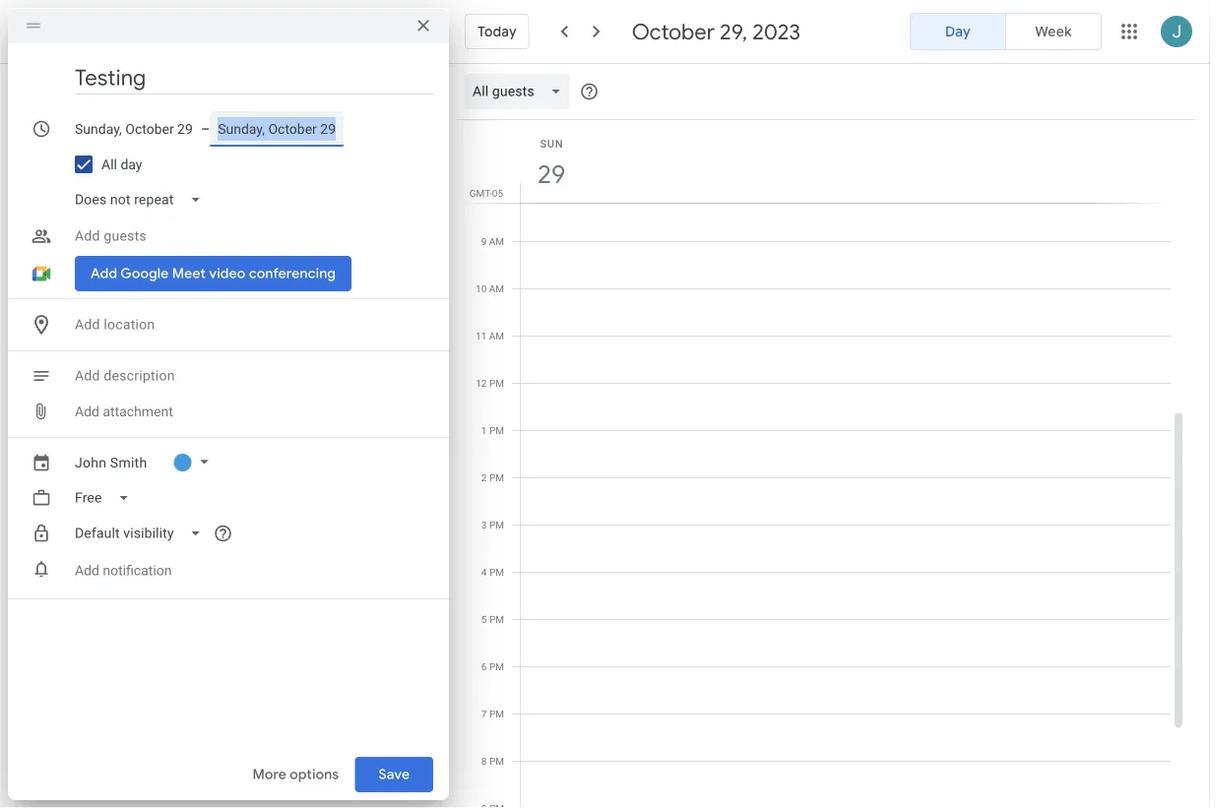 Task type: locate. For each thing, give the bounding box(es) containing it.
add for add guests
[[75, 228, 100, 244]]

1 pm
[[482, 425, 504, 436]]

add up add attachment
[[75, 368, 100, 384]]

am for 10 am
[[489, 283, 504, 295]]

pm right 7 on the left bottom
[[490, 708, 504, 720]]

2 pm
[[482, 472, 504, 484]]

today
[[478, 23, 517, 40]]

am right 10
[[489, 283, 504, 295]]

3 pm from the top
[[490, 472, 504, 484]]

option group containing day
[[910, 13, 1103, 50]]

5
[[482, 614, 487, 626]]

1 add from the top
[[75, 228, 100, 244]]

am right 9 on the left of page
[[489, 235, 504, 247]]

add location button
[[67, 307, 434, 343]]

add for add attachment
[[75, 404, 99, 420]]

10 am
[[476, 283, 504, 295]]

5 add from the top
[[75, 563, 99, 579]]

9 pm from the top
[[490, 756, 504, 768]]

day
[[121, 156, 142, 173]]

add notification button
[[67, 548, 180, 595]]

Start date text field
[[75, 117, 193, 141]]

pm right 2
[[490, 472, 504, 484]]

gmt-05
[[470, 187, 503, 199]]

add for add location
[[75, 317, 100, 333]]

sunday, october 29 element
[[529, 152, 574, 197]]

am for 9 am
[[489, 235, 504, 247]]

2 am from the top
[[489, 283, 504, 295]]

pm right 4
[[490, 567, 504, 578]]

0 vertical spatial am
[[489, 235, 504, 247]]

9
[[481, 235, 487, 247]]

add location
[[75, 317, 155, 333]]

guests
[[104, 228, 147, 244]]

1 am from the top
[[489, 235, 504, 247]]

1 pm from the top
[[490, 377, 504, 389]]

pm right 8
[[490, 756, 504, 768]]

3 am from the top
[[489, 330, 504, 342]]

4 pm from the top
[[490, 519, 504, 531]]

End date text field
[[218, 117, 336, 141]]

to element
[[201, 121, 210, 137]]

4 add from the top
[[75, 404, 99, 420]]

pm for 2 pm
[[490, 472, 504, 484]]

sun
[[540, 137, 564, 150]]

8
[[482, 756, 487, 768]]

7
[[482, 708, 487, 720]]

all day
[[101, 156, 142, 173]]

add left notification
[[75, 563, 99, 579]]

pm right 12
[[490, 377, 504, 389]]

am
[[489, 235, 504, 247], [489, 283, 504, 295], [489, 330, 504, 342]]

29 column header
[[520, 120, 1172, 203]]

october 29, 2023
[[632, 18, 801, 45]]

6 pm from the top
[[490, 614, 504, 626]]

7 pm from the top
[[490, 661, 504, 673]]

29
[[536, 158, 565, 191]]

gmt-
[[470, 187, 492, 199]]

2
[[482, 472, 487, 484]]

Day radio
[[910, 13, 1007, 50]]

12 pm
[[476, 377, 504, 389]]

john smith
[[75, 455, 147, 471]]

1 vertical spatial am
[[489, 283, 504, 295]]

8 pm
[[482, 756, 504, 768]]

add left attachment
[[75, 404, 99, 420]]

add left location
[[75, 317, 100, 333]]

pm for 1 pm
[[490, 425, 504, 436]]

2 add from the top
[[75, 317, 100, 333]]

add
[[75, 228, 100, 244], [75, 317, 100, 333], [75, 368, 100, 384], [75, 404, 99, 420], [75, 563, 99, 579]]

today button
[[465, 8, 530, 55]]

add for add notification
[[75, 563, 99, 579]]

8 pm from the top
[[490, 708, 504, 720]]

pm right 3
[[490, 519, 504, 531]]

pm for 5 pm
[[490, 614, 504, 626]]

pm for 8 pm
[[490, 756, 504, 768]]

11 am
[[476, 330, 504, 342]]

pm right 5
[[490, 614, 504, 626]]

2 vertical spatial am
[[489, 330, 504, 342]]

pm for 3 pm
[[490, 519, 504, 531]]

None field
[[465, 74, 578, 109], [67, 182, 217, 218], [67, 481, 145, 516], [67, 516, 217, 552], [465, 74, 578, 109], [67, 182, 217, 218], [67, 481, 145, 516], [67, 516, 217, 552]]

add attachment button
[[67, 394, 181, 430]]

add notification
[[75, 563, 172, 579]]

5 pm from the top
[[490, 567, 504, 578]]

pm right 6
[[490, 661, 504, 673]]

29,
[[720, 18, 748, 45]]

option group
[[910, 13, 1103, 50]]

add guests button
[[67, 219, 434, 254]]

location
[[104, 317, 155, 333]]

3 add from the top
[[75, 368, 100, 384]]

6 pm
[[482, 661, 504, 673]]

2 pm from the top
[[490, 425, 504, 436]]

29 grid
[[457, 120, 1187, 809]]

add left guests
[[75, 228, 100, 244]]

pm right 1 at the left
[[490, 425, 504, 436]]

am right the 11
[[489, 330, 504, 342]]

pm
[[490, 377, 504, 389], [490, 425, 504, 436], [490, 472, 504, 484], [490, 519, 504, 531], [490, 567, 504, 578], [490, 614, 504, 626], [490, 661, 504, 673], [490, 708, 504, 720], [490, 756, 504, 768]]

day
[[946, 23, 971, 40]]



Task type: vqa. For each thing, say whether or not it's contained in the screenshot.
PM related to 12 PM
yes



Task type: describe. For each thing, give the bounding box(es) containing it.
pm for 12 pm
[[490, 377, 504, 389]]

5 pm
[[482, 614, 504, 626]]

add description button
[[67, 359, 434, 394]]

6
[[482, 661, 487, 673]]

pm for 4 pm
[[490, 567, 504, 578]]

–
[[201, 121, 210, 137]]

3 pm
[[482, 519, 504, 531]]

4 pm
[[482, 567, 504, 578]]

05
[[492, 187, 503, 199]]

am for 11 am
[[489, 330, 504, 342]]

11
[[476, 330, 487, 342]]

Add title text field
[[75, 63, 434, 93]]

4
[[482, 567, 487, 578]]

description
[[104, 368, 175, 384]]

3
[[482, 519, 487, 531]]

10
[[476, 283, 487, 295]]

week
[[1036, 23, 1073, 40]]

Week radio
[[1006, 13, 1103, 50]]

12
[[476, 377, 487, 389]]

all
[[101, 156, 117, 173]]

add guests
[[75, 228, 147, 244]]

add attachment
[[75, 404, 173, 420]]

sun 29
[[536, 137, 565, 191]]

7 pm
[[482, 708, 504, 720]]

2023
[[753, 18, 801, 45]]

october
[[632, 18, 715, 45]]

john
[[75, 455, 107, 471]]

1
[[482, 425, 487, 436]]

pm for 6 pm
[[490, 661, 504, 673]]

notification
[[103, 563, 172, 579]]

9 am
[[481, 235, 504, 247]]

attachment
[[103, 404, 173, 420]]

add for add description
[[75, 368, 100, 384]]

pm for 7 pm
[[490, 708, 504, 720]]

smith
[[110, 455, 147, 471]]

add description
[[75, 368, 175, 384]]



